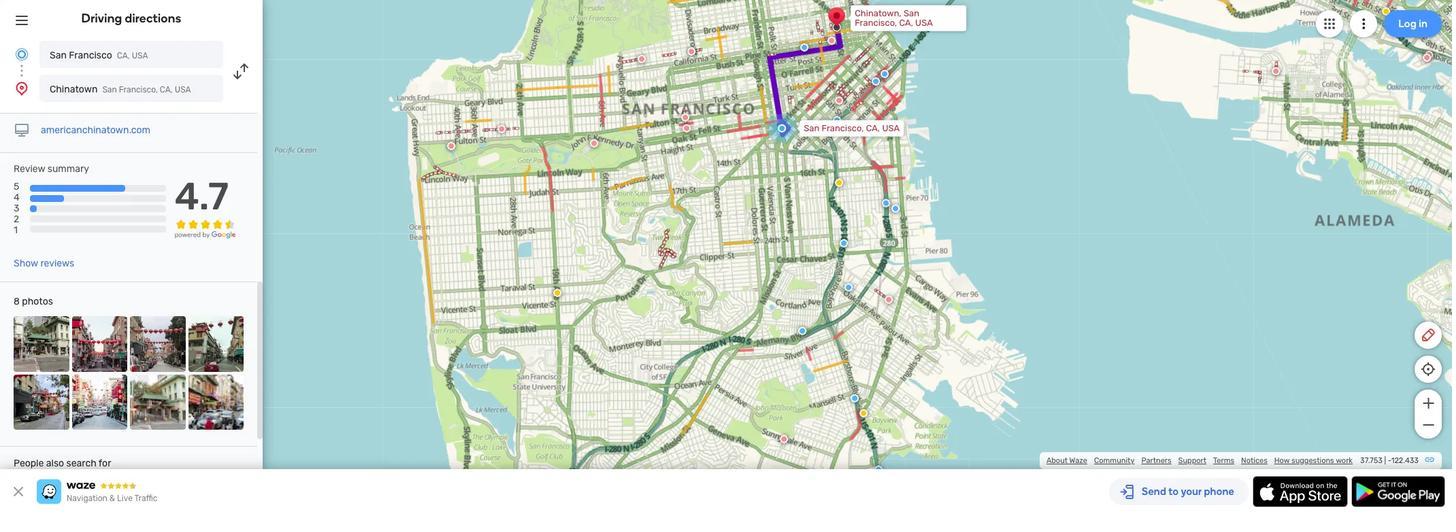 Task type: locate. For each thing, give the bounding box(es) containing it.
san inside chinatown, san francisco, ca, usa
[[904, 8, 920, 18]]

1 vertical spatial francisco,
[[119, 85, 158, 95]]

work
[[1336, 457, 1353, 466]]

usa inside san francisco ca, usa
[[132, 51, 148, 61]]

image 2 of chinatown, sf image
[[72, 317, 127, 372]]

ca, inside chinatown, san francisco, ca, usa
[[899, 18, 913, 28]]

122.433
[[1392, 457, 1419, 466]]

|
[[1385, 457, 1387, 466]]

image 1 of chinatown, sf image
[[14, 317, 69, 372]]

chinatown san francisco, ca, usa
[[50, 84, 191, 95]]

review
[[14, 163, 45, 175]]

police image
[[801, 43, 809, 52], [881, 70, 889, 78], [833, 116, 841, 124], [892, 205, 900, 213], [840, 239, 848, 248], [851, 395, 859, 403], [875, 466, 883, 474]]

americanchinatown.com
[[41, 125, 150, 136]]

chinatown
[[50, 84, 98, 95]]

-
[[1388, 457, 1392, 466]]

0 horizontal spatial hazard image
[[553, 289, 562, 297]]

people also search for
[[14, 458, 111, 470]]

for
[[99, 458, 111, 470]]

computer image
[[14, 123, 30, 139]]

francisco, inside chinatown, san francisco, ca, usa
[[855, 18, 897, 28]]

zoom in image
[[1420, 395, 1437, 412]]

ca,
[[899, 18, 913, 28], [117, 51, 130, 61], [160, 85, 173, 95], [866, 123, 880, 133]]

road closed image
[[1272, 67, 1280, 75], [835, 96, 843, 105], [498, 125, 506, 133], [590, 139, 598, 148], [447, 142, 455, 150], [885, 296, 893, 304]]

5
[[14, 181, 19, 193]]

live
[[117, 494, 133, 504]]

image 7 of chinatown, sf image
[[130, 375, 185, 430]]

photos
[[22, 296, 53, 308]]

2 vertical spatial francisco,
[[822, 123, 864, 133]]

road closed image
[[828, 37, 836, 45], [688, 47, 696, 56], [1425, 51, 1434, 59], [1423, 54, 1432, 62], [638, 55, 646, 63], [681, 113, 690, 122], [683, 124, 691, 133], [780, 435, 788, 444]]

1 vertical spatial hazard image
[[860, 410, 868, 418]]

partners link
[[1142, 457, 1172, 466]]

san francisco ca, usa
[[50, 50, 148, 61]]

francisco,
[[855, 18, 897, 28], [119, 85, 158, 95], [822, 123, 864, 133]]

san inside chinatown san francisco, ca, usa
[[102, 85, 117, 95]]

how
[[1275, 457, 1290, 466]]

3
[[14, 203, 19, 215]]

americanchinatown.com link
[[41, 125, 150, 136]]

image 8 of chinatown, sf image
[[188, 375, 244, 430]]

4
[[14, 192, 20, 204]]

support link
[[1179, 457, 1207, 466]]

image 3 of chinatown, sf image
[[130, 317, 185, 372]]

1 horizontal spatial hazard image
[[860, 410, 868, 418]]

about waze link
[[1047, 457, 1088, 466]]

francisco, inside chinatown san francisco, ca, usa
[[119, 85, 158, 95]]

chinatown,
[[855, 8, 902, 18]]

police image
[[872, 77, 880, 86], [882, 199, 890, 207], [845, 284, 853, 292], [799, 327, 807, 335]]

notices
[[1242, 457, 1268, 466]]

san
[[904, 8, 920, 18], [50, 50, 67, 61], [102, 85, 117, 95], [804, 123, 820, 133]]

&
[[109, 494, 115, 504]]

image 4 of chinatown, sf image
[[188, 317, 244, 372]]

review summary
[[14, 163, 89, 175]]

2
[[14, 214, 19, 226]]

notices link
[[1242, 457, 1268, 466]]

francisco, for chinatown,
[[855, 18, 897, 28]]

people
[[14, 458, 44, 470]]

0 vertical spatial francisco,
[[855, 18, 897, 28]]

hazard image
[[553, 289, 562, 297], [860, 410, 868, 418]]

driving
[[81, 11, 122, 26]]

usa
[[916, 18, 933, 28], [132, 51, 148, 61], [175, 85, 191, 95], [882, 123, 900, 133]]

location image
[[14, 80, 30, 97]]



Task type: vqa. For each thing, say whether or not it's contained in the screenshot.
Review
yes



Task type: describe. For each thing, give the bounding box(es) containing it.
about waze community partners support terms notices how suggestions work
[[1047, 457, 1353, 466]]

link image
[[1425, 455, 1435, 466]]

pencil image
[[1420, 327, 1437, 344]]

4.7
[[175, 174, 229, 219]]

chinatown, san francisco, ca, usa
[[855, 8, 933, 28]]

x image
[[10, 484, 27, 500]]

1
[[14, 225, 18, 236]]

community link
[[1094, 457, 1135, 466]]

5 4 3 2 1
[[14, 181, 20, 236]]

reviews
[[40, 258, 74, 270]]

support
[[1179, 457, 1207, 466]]

image 6 of chinatown, sf image
[[72, 375, 127, 430]]

terms link
[[1214, 457, 1235, 466]]

usa inside chinatown, san francisco, ca, usa
[[916, 18, 933, 28]]

partners
[[1142, 457, 1172, 466]]

directions
[[125, 11, 181, 26]]

francisco, for chinatown
[[119, 85, 158, 95]]

ca, inside san francisco ca, usa
[[117, 51, 130, 61]]

suggestions
[[1292, 457, 1335, 466]]

san francisco, ca, usa
[[804, 123, 900, 133]]

image 5 of chinatown, sf image
[[14, 375, 69, 430]]

how suggestions work link
[[1275, 457, 1353, 466]]

usa inside chinatown san francisco, ca, usa
[[175, 85, 191, 95]]

summary
[[48, 163, 89, 175]]

ca, inside chinatown san francisco, ca, usa
[[160, 85, 173, 95]]

current location image
[[14, 46, 30, 63]]

37.753 | -122.433
[[1361, 457, 1419, 466]]

navigation & live traffic
[[67, 494, 157, 504]]

driving directions
[[81, 11, 181, 26]]

terms
[[1214, 457, 1235, 466]]

8 photos
[[14, 296, 53, 308]]

37.753
[[1361, 457, 1383, 466]]

zoom out image
[[1420, 417, 1437, 434]]

navigation
[[67, 494, 107, 504]]

8
[[14, 296, 20, 308]]

also
[[46, 458, 64, 470]]

traffic
[[134, 494, 157, 504]]

about
[[1047, 457, 1068, 466]]

show
[[14, 258, 38, 270]]

0 vertical spatial hazard image
[[553, 289, 562, 297]]

community
[[1094, 457, 1135, 466]]

waze
[[1070, 457, 1088, 466]]

francisco
[[69, 50, 112, 61]]

search
[[66, 458, 96, 470]]

hazard image
[[835, 179, 843, 187]]

show reviews
[[14, 258, 74, 270]]



